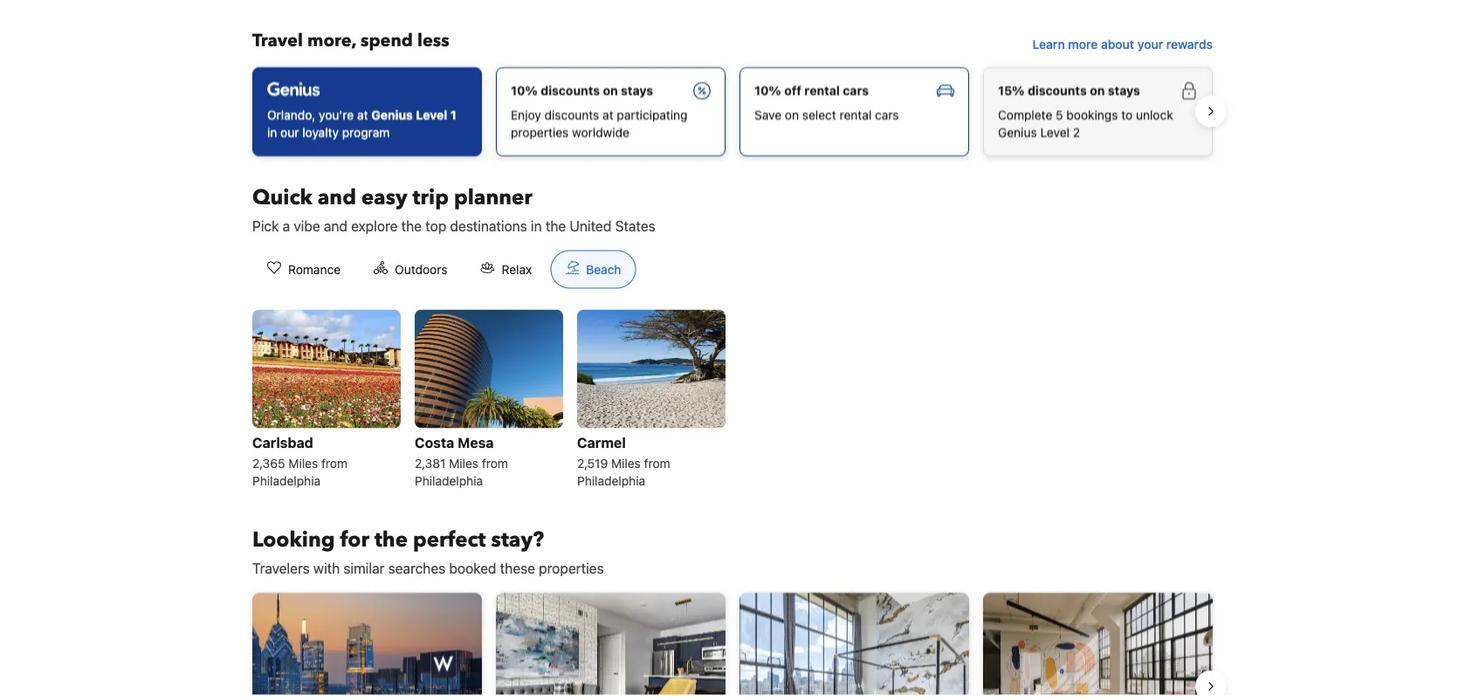 Task type: locate. For each thing, give the bounding box(es) containing it.
0 horizontal spatial on
[[603, 83, 618, 97]]

discounts down 10% discounts on stays
[[545, 107, 599, 122]]

looking
[[252, 525, 335, 554]]

from for carlsbad
[[321, 456, 348, 470]]

on for at
[[603, 83, 618, 97]]

from inside costa mesa 2,381 miles from philadelphia
[[482, 456, 508, 470]]

0 horizontal spatial level
[[416, 107, 447, 122]]

10% up save
[[754, 83, 781, 97]]

10% off rental cars
[[754, 83, 869, 97]]

these
[[500, 560, 535, 576]]

miles down "carlsbad"
[[288, 456, 318, 470]]

2 at from the left
[[603, 107, 614, 122]]

at up 'program' at the top
[[357, 107, 368, 122]]

from for carmel
[[644, 456, 670, 470]]

1 horizontal spatial from
[[482, 456, 508, 470]]

genius up 'program' at the top
[[371, 107, 413, 122]]

program
[[342, 125, 390, 139]]

genius down complete
[[998, 125, 1037, 139]]

enjoy
[[511, 107, 541, 122]]

miles down mesa at the left bottom
[[449, 456, 479, 470]]

1 horizontal spatial miles
[[449, 456, 479, 470]]

romance button
[[252, 250, 355, 288]]

in
[[267, 125, 277, 139], [531, 217, 542, 234]]

philadelphia down 2,365
[[252, 473, 321, 487]]

from inside carlsbad 2,365 miles from philadelphia
[[321, 456, 348, 470]]

0 horizontal spatial genius
[[371, 107, 413, 122]]

stays up participating
[[621, 83, 653, 97]]

top
[[425, 217, 446, 234]]

1 horizontal spatial at
[[603, 107, 614, 122]]

10% up enjoy
[[511, 83, 538, 97]]

in up relax
[[531, 217, 542, 234]]

region for looking for the perfect stay?
[[238, 585, 1227, 695]]

0 horizontal spatial from
[[321, 456, 348, 470]]

10%
[[511, 83, 538, 97], [754, 83, 781, 97]]

cars
[[843, 83, 869, 97], [875, 107, 899, 122]]

region for travel more, spend less
[[238, 60, 1227, 163]]

the right for
[[374, 525, 408, 554]]

vibe
[[294, 217, 320, 234]]

complete 5 bookings to unlock genius level 2
[[998, 107, 1173, 139]]

1
[[450, 107, 456, 122]]

1 stays from the left
[[621, 83, 653, 97]]

the left top
[[401, 217, 422, 234]]

at inside orlando, you're at genius level 1 in our loyalty program
[[357, 107, 368, 122]]

1 vertical spatial genius
[[998, 125, 1037, 139]]

0 vertical spatial properties
[[511, 125, 569, 139]]

stays for 15% discounts on stays
[[1108, 83, 1140, 97]]

1 10% from the left
[[511, 83, 538, 97]]

looking for the perfect stay? travelers with similar searches booked these properties
[[252, 525, 604, 576]]

1 horizontal spatial level
[[1040, 125, 1070, 139]]

properties right these
[[539, 560, 604, 576]]

1 philadelphia from the left
[[252, 473, 321, 487]]

1 horizontal spatial in
[[531, 217, 542, 234]]

2 horizontal spatial miles
[[611, 456, 641, 470]]

at
[[357, 107, 368, 122], [603, 107, 614, 122]]

to
[[1121, 107, 1133, 122]]

blue genius logo image
[[267, 81, 320, 95], [267, 81, 320, 95]]

you're
[[319, 107, 354, 122]]

tab list
[[238, 250, 650, 289]]

0 vertical spatial region
[[238, 60, 1227, 163]]

level
[[416, 107, 447, 122], [1040, 125, 1070, 139]]

on for bookings
[[1090, 83, 1105, 97]]

properties inside looking for the perfect stay? travelers with similar searches booked these properties
[[539, 560, 604, 576]]

the
[[401, 217, 422, 234], [546, 217, 566, 234], [374, 525, 408, 554]]

2 10% from the left
[[754, 83, 781, 97]]

save
[[754, 107, 782, 122]]

philadelphia for carlsbad
[[252, 473, 321, 487]]

philadelphia inside costa mesa 2,381 miles from philadelphia
[[415, 473, 483, 487]]

1 horizontal spatial stays
[[1108, 83, 1140, 97]]

2 stays from the left
[[1108, 83, 1140, 97]]

rental
[[805, 83, 840, 97], [840, 107, 872, 122]]

quick and easy trip planner pick a vibe and explore the top destinations in the united states
[[252, 183, 656, 234]]

discounts up 5
[[1028, 83, 1087, 97]]

searches
[[388, 560, 446, 576]]

0 horizontal spatial philadelphia
[[252, 473, 321, 487]]

on up bookings
[[1090, 83, 1105, 97]]

philadelphia
[[252, 473, 321, 487], [415, 473, 483, 487], [577, 473, 645, 487]]

1 horizontal spatial genius
[[998, 125, 1037, 139]]

miles down carmel
[[611, 456, 641, 470]]

2 miles from the left
[[449, 456, 479, 470]]

3 from from the left
[[644, 456, 670, 470]]

0 vertical spatial genius
[[371, 107, 413, 122]]

rental right select
[[840, 107, 872, 122]]

miles inside carmel 2,519 miles from philadelphia
[[611, 456, 641, 470]]

1 from from the left
[[321, 456, 348, 470]]

on up enjoy discounts at participating properties worldwide
[[603, 83, 618, 97]]

1 vertical spatial region
[[238, 585, 1227, 695]]

at up worldwide
[[603, 107, 614, 122]]

philadelphia inside carmel 2,519 miles from philadelphia
[[577, 473, 645, 487]]

0 vertical spatial rental
[[805, 83, 840, 97]]

1 vertical spatial properties
[[539, 560, 604, 576]]

0 horizontal spatial stays
[[621, 83, 653, 97]]

0 horizontal spatial cars
[[843, 83, 869, 97]]

for
[[340, 525, 369, 554]]

travelers
[[252, 560, 310, 576]]

level down 5
[[1040, 125, 1070, 139]]

discounts up enjoy discounts at participating properties worldwide
[[541, 83, 600, 97]]

with
[[313, 560, 340, 576]]

properties
[[511, 125, 569, 139], [539, 560, 604, 576]]

philadelphia down 2,519
[[577, 473, 645, 487]]

2 philadelphia from the left
[[415, 473, 483, 487]]

properties down enjoy
[[511, 125, 569, 139]]

from down mesa at the left bottom
[[482, 456, 508, 470]]

trip
[[413, 183, 449, 212]]

complete
[[998, 107, 1052, 122]]

and up vibe
[[318, 183, 356, 212]]

philadelphia inside carlsbad 2,365 miles from philadelphia
[[252, 473, 321, 487]]

1 vertical spatial level
[[1040, 125, 1070, 139]]

save on select rental cars
[[754, 107, 899, 122]]

your
[[1138, 36, 1163, 51]]

miles
[[288, 456, 318, 470], [449, 456, 479, 470], [611, 456, 641, 470]]

2
[[1073, 125, 1080, 139]]

5
[[1056, 107, 1063, 122]]

region containing 10% discounts on stays
[[238, 60, 1227, 163]]

and right vibe
[[324, 217, 348, 234]]

genius
[[371, 107, 413, 122], [998, 125, 1037, 139]]

1 vertical spatial cars
[[875, 107, 899, 122]]

0 vertical spatial in
[[267, 125, 277, 139]]

from inside carmel 2,519 miles from philadelphia
[[644, 456, 670, 470]]

tab list containing romance
[[238, 250, 650, 289]]

level left 1 at the top
[[416, 107, 447, 122]]

cars up save on select rental cars
[[843, 83, 869, 97]]

0 horizontal spatial at
[[357, 107, 368, 122]]

from right 2,519
[[644, 456, 670, 470]]

at inside enjoy discounts at participating properties worldwide
[[603, 107, 614, 122]]

1 at from the left
[[357, 107, 368, 122]]

booked
[[449, 560, 496, 576]]

from
[[321, 456, 348, 470], [482, 456, 508, 470], [644, 456, 670, 470]]

in left our
[[267, 125, 277, 139]]

2 horizontal spatial philadelphia
[[577, 473, 645, 487]]

1 horizontal spatial 10%
[[754, 83, 781, 97]]

2 region from the top
[[238, 585, 1227, 695]]

on
[[603, 83, 618, 97], [1090, 83, 1105, 97], [785, 107, 799, 122]]

on right save
[[785, 107, 799, 122]]

stays up to
[[1108, 83, 1140, 97]]

1 vertical spatial in
[[531, 217, 542, 234]]

miles inside carlsbad 2,365 miles from philadelphia
[[288, 456, 318, 470]]

1 horizontal spatial philadelphia
[[415, 473, 483, 487]]

rental up select
[[805, 83, 840, 97]]

in inside 'quick and easy trip planner pick a vibe and explore the top destinations in the united states'
[[531, 217, 542, 234]]

0 horizontal spatial 10%
[[511, 83, 538, 97]]

stays
[[621, 83, 653, 97], [1108, 83, 1140, 97]]

3 miles from the left
[[611, 456, 641, 470]]

1 horizontal spatial cars
[[875, 107, 899, 122]]

cars right select
[[875, 107, 899, 122]]

at for participating
[[603, 107, 614, 122]]

level inside the complete 5 bookings to unlock genius level 2
[[1040, 125, 1070, 139]]

2 horizontal spatial on
[[1090, 83, 1105, 97]]

1 miles from the left
[[288, 456, 318, 470]]

0 vertical spatial cars
[[843, 83, 869, 97]]

10% for 10% discounts on stays
[[511, 83, 538, 97]]

philadelphia down 2,381
[[415, 473, 483, 487]]

2 from from the left
[[482, 456, 508, 470]]

stays for 10% discounts on stays
[[621, 83, 653, 97]]

2 horizontal spatial from
[[644, 456, 670, 470]]

region
[[238, 60, 1227, 163], [238, 585, 1227, 695]]

philadelphia for carmel
[[577, 473, 645, 487]]

3 philadelphia from the left
[[577, 473, 645, 487]]

from right 2,365
[[321, 456, 348, 470]]

relax button
[[466, 250, 547, 288]]

0 vertical spatial and
[[318, 183, 356, 212]]

orlando,
[[267, 107, 315, 122]]

1 region from the top
[[238, 60, 1227, 163]]

0 horizontal spatial in
[[267, 125, 277, 139]]

easy
[[361, 183, 407, 212]]

the left united
[[546, 217, 566, 234]]

learn more about your rewards
[[1033, 36, 1213, 51]]

1 horizontal spatial on
[[785, 107, 799, 122]]

travel more, spend less
[[252, 28, 449, 52]]

0 horizontal spatial miles
[[288, 456, 318, 470]]

0 vertical spatial level
[[416, 107, 447, 122]]

planner
[[454, 183, 532, 212]]

miles for carmel
[[611, 456, 641, 470]]

about
[[1101, 36, 1134, 51]]

carlsbad 2,365 miles from philadelphia
[[252, 434, 348, 487]]

discounts
[[541, 83, 600, 97], [1028, 83, 1087, 97], [545, 107, 599, 122]]

and
[[318, 183, 356, 212], [324, 217, 348, 234]]

in inside orlando, you're at genius level 1 in our loyalty program
[[267, 125, 277, 139]]



Task type: vqa. For each thing, say whether or not it's contained in the screenshot.
available inside Free cancellation available Cancel for free before 29 December at 18:00 for a full refund
no



Task type: describe. For each thing, give the bounding box(es) containing it.
less
[[417, 28, 449, 52]]

miles for carlsbad
[[288, 456, 318, 470]]

at for genius
[[357, 107, 368, 122]]

2,519
[[577, 456, 608, 470]]

learn more about your rewards link
[[1026, 28, 1220, 60]]

united
[[570, 217, 612, 234]]

relax
[[502, 262, 532, 276]]

romance
[[288, 262, 341, 276]]

discounts inside enjoy discounts at participating properties worldwide
[[545, 107, 599, 122]]

costa mesa 2,381 miles from philadelphia
[[415, 434, 508, 487]]

costa
[[415, 434, 454, 450]]

off
[[784, 83, 802, 97]]

destinations
[[450, 217, 527, 234]]

enjoy discounts at participating properties worldwide
[[511, 107, 688, 139]]

mesa
[[458, 434, 494, 450]]

a
[[283, 217, 290, 234]]

stay?
[[491, 525, 544, 554]]

travel
[[252, 28, 303, 52]]

2,365
[[252, 456, 285, 470]]

carmel 2,519 miles from philadelphia
[[577, 434, 670, 487]]

discounts for 5
[[1028, 83, 1087, 97]]

spend
[[361, 28, 413, 52]]

carlsbad
[[252, 434, 313, 450]]

states
[[615, 217, 656, 234]]

bookings
[[1067, 107, 1118, 122]]

the inside looking for the perfect stay? travelers with similar searches booked these properties
[[374, 525, 408, 554]]

more,
[[307, 28, 356, 52]]

10% for 10% off rental cars
[[754, 83, 781, 97]]

learn
[[1033, 36, 1065, 51]]

2,381
[[415, 456, 446, 470]]

miles inside costa mesa 2,381 miles from philadelphia
[[449, 456, 479, 470]]

explore
[[351, 217, 398, 234]]

pick
[[252, 217, 279, 234]]

outdoors button
[[359, 250, 462, 288]]

10% discounts on stays
[[511, 83, 653, 97]]

perfect
[[413, 525, 486, 554]]

quick
[[252, 183, 312, 212]]

beach
[[586, 262, 621, 276]]

unlock
[[1136, 107, 1173, 122]]

rewards
[[1166, 36, 1213, 51]]

15%
[[998, 83, 1025, 97]]

level inside orlando, you're at genius level 1 in our loyalty program
[[416, 107, 447, 122]]

similar
[[344, 560, 385, 576]]

genius inside orlando, you're at genius level 1 in our loyalty program
[[371, 107, 413, 122]]

1 vertical spatial and
[[324, 217, 348, 234]]

orlando, you're at genius level 1 in our loyalty program
[[267, 107, 456, 139]]

properties inside enjoy discounts at participating properties worldwide
[[511, 125, 569, 139]]

our
[[280, 125, 299, 139]]

participating
[[617, 107, 688, 122]]

more
[[1068, 36, 1098, 51]]

carmel
[[577, 434, 626, 450]]

select
[[802, 107, 836, 122]]

15% discounts on stays
[[998, 83, 1140, 97]]

genius inside the complete 5 bookings to unlock genius level 2
[[998, 125, 1037, 139]]

loyalty
[[302, 125, 339, 139]]

worldwide
[[572, 125, 630, 139]]

1 vertical spatial rental
[[840, 107, 872, 122]]

discounts for discounts
[[541, 83, 600, 97]]

beach button
[[550, 250, 636, 288]]

outdoors
[[395, 262, 447, 276]]



